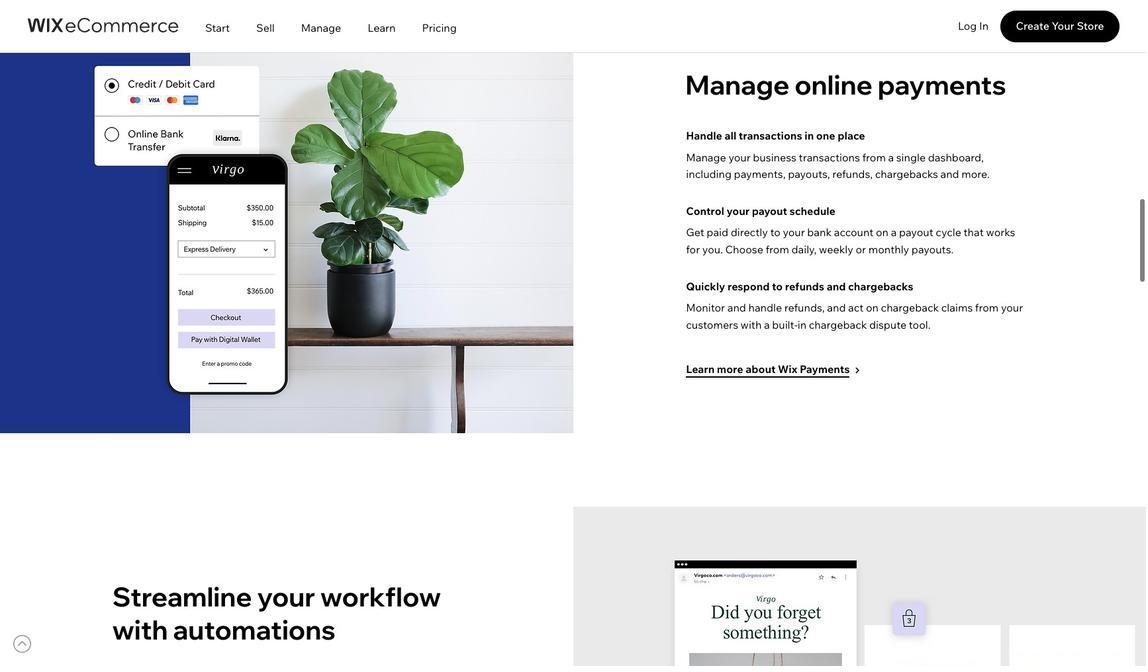 Task type: locate. For each thing, give the bounding box(es) containing it.
your inside the get paid directly to your bank account on a payout cycle that works for you. choose from daily, weekly or monthly payouts.
[[783, 225, 805, 238]]

1 vertical spatial in
[[798, 317, 807, 330]]

place
[[838, 128, 865, 141]]

chargeback up tool. in the right top of the page
[[881, 300, 939, 313]]

cycle
[[936, 225, 962, 238]]

manage online payments
[[686, 67, 1007, 100]]

0 horizontal spatial refunds,
[[785, 300, 825, 313]]

with inside monitor and handle refunds, and act on chargeback claims from your customers with a built-in chargeback dispute tool.
[[741, 317, 762, 330]]

0 horizontal spatial payout
[[752, 203, 787, 216]]

0 vertical spatial chargebacks
[[875, 166, 938, 180]]

0 vertical spatial with
[[741, 317, 762, 330]]

chargebacks up act
[[848, 279, 914, 292]]

0 vertical spatial manage
[[301, 21, 341, 34]]

1 vertical spatial learn
[[686, 362, 715, 375]]

start
[[205, 21, 230, 34]]

refunds, inside monitor and handle refunds, and act on chargeback claims from your customers with a built-in chargeback dispute tool.
[[785, 300, 825, 313]]

from down the place
[[863, 149, 886, 163]]

2 horizontal spatial from
[[975, 300, 999, 313]]

payout
[[752, 203, 787, 216], [899, 225, 934, 238]]

and down respond
[[728, 300, 746, 313]]

log in link
[[947, 11, 1000, 42]]

1 horizontal spatial from
[[863, 149, 886, 163]]

daily,
[[792, 242, 817, 255]]

1 horizontal spatial learn
[[686, 362, 715, 375]]

1 vertical spatial transactions
[[799, 149, 860, 163]]

including
[[686, 166, 732, 180]]

0 horizontal spatial from
[[766, 242, 789, 255]]

with
[[741, 317, 762, 330], [112, 613, 168, 646]]

learn left more
[[686, 362, 715, 375]]

pricing link
[[409, 2, 470, 53]]

0 vertical spatial chargeback
[[881, 300, 939, 313]]

more.
[[962, 166, 990, 180]]

from left the daily,
[[766, 242, 789, 255]]

customers
[[686, 317, 738, 330]]

built-
[[772, 317, 798, 330]]

dispute
[[870, 317, 907, 330]]

a inside the get paid directly to your bank account on a payout cycle that works for you. choose from daily, weekly or monthly payouts.
[[891, 225, 897, 238]]

1 vertical spatial with
[[112, 613, 168, 646]]

in inside monitor and handle refunds, and act on chargeback claims from your customers with a built-in chargeback dispute tool.
[[798, 317, 807, 330]]

schedule
[[790, 203, 836, 216]]

to
[[771, 225, 781, 238], [772, 279, 783, 292]]

1 vertical spatial on
[[866, 300, 879, 313]]

1 horizontal spatial chargeback
[[881, 300, 939, 313]]

your for workflow
[[257, 580, 315, 613]]

from inside the get paid directly to your bank account on a payout cycle that works for you. choose from daily, weekly or monthly payouts.
[[766, 242, 789, 255]]

on
[[876, 225, 889, 238], [866, 300, 879, 313]]

payout up the directly
[[752, 203, 787, 216]]

on up monthly at the right of the page
[[876, 225, 889, 238]]

learn for learn
[[368, 21, 396, 34]]

0 vertical spatial from
[[863, 149, 886, 163]]

a
[[888, 149, 894, 163], [891, 225, 897, 238], [764, 317, 770, 330]]

handle
[[749, 300, 782, 313]]

a up monthly at the right of the page
[[891, 225, 897, 238]]

from inside monitor and handle refunds, and act on chargeback claims from your customers with a built-in chargeback dispute tool.
[[975, 300, 999, 313]]

in down quickly respond to refunds and chargebacks
[[798, 317, 807, 330]]

refunds,
[[833, 166, 873, 180], [785, 300, 825, 313]]

bank
[[808, 225, 832, 238]]

2 vertical spatial a
[[764, 317, 770, 330]]

your inside streamline your workflow with automations
[[257, 580, 315, 613]]

and
[[941, 166, 959, 180], [827, 279, 846, 292], [728, 300, 746, 313], [827, 300, 846, 313]]

0 horizontal spatial learn
[[368, 21, 396, 34]]

chargeback
[[881, 300, 939, 313], [809, 317, 867, 330]]

create your store link
[[1001, 11, 1120, 42]]

1 vertical spatial from
[[766, 242, 789, 255]]

1 vertical spatial a
[[891, 225, 897, 238]]

2 vertical spatial manage
[[686, 149, 726, 163]]

in
[[805, 128, 814, 141], [798, 317, 807, 330]]

and down dashboard,
[[941, 166, 959, 180]]

business
[[753, 149, 797, 163]]

learn
[[368, 21, 396, 34], [686, 362, 715, 375]]

learn left pricing
[[368, 21, 396, 34]]

1 vertical spatial to
[[772, 279, 783, 292]]

on right act
[[866, 300, 879, 313]]

from
[[863, 149, 886, 163], [766, 242, 789, 255], [975, 300, 999, 313]]

sell
[[256, 21, 275, 34]]

monitor and handle refunds, and act on chargeback claims from your customers with a built-in chargeback dispute tool.
[[686, 300, 1023, 330]]

transactions
[[739, 128, 802, 141], [799, 149, 860, 163]]

act
[[848, 300, 864, 313]]

2 vertical spatial from
[[975, 300, 999, 313]]

learn more about wix payments link
[[686, 359, 861, 380]]

wix
[[778, 362, 798, 375]]

a left single
[[888, 149, 894, 163]]

0 vertical spatial on
[[876, 225, 889, 238]]

1 vertical spatial manage
[[686, 67, 790, 100]]

manage inside the 'manage your business transactions from a single dashboard, including payments, payouts, refunds, chargebacks and more.'
[[686, 149, 726, 163]]

in left one
[[805, 128, 814, 141]]

weekly
[[819, 242, 854, 255]]

manage right sell
[[301, 21, 341, 34]]

payouts,
[[788, 166, 830, 180]]

paid
[[707, 225, 729, 238]]

log in
[[958, 19, 989, 33]]

payout up "payouts."
[[899, 225, 934, 238]]

chargeback down act
[[809, 317, 867, 330]]

from inside the 'manage your business transactions from a single dashboard, including payments, payouts, refunds, chargebacks and more.'
[[863, 149, 886, 163]]

one
[[817, 128, 836, 141]]

0 vertical spatial learn
[[368, 21, 396, 34]]

learn for learn more about wix payments
[[686, 362, 715, 375]]

payout inside the get paid directly to your bank account on a payout cycle that works for you. choose from daily, weekly or monthly payouts.
[[899, 225, 934, 238]]

a down handle
[[764, 317, 770, 330]]

pricing
[[422, 21, 457, 34]]

your for payout
[[727, 203, 750, 216]]

0 vertical spatial refunds,
[[833, 166, 873, 180]]

online
[[795, 67, 873, 100]]

learn inside 'link'
[[686, 362, 715, 375]]

0 vertical spatial transactions
[[739, 128, 802, 141]]

manage
[[301, 21, 341, 34], [686, 67, 790, 100], [686, 149, 726, 163]]

1 horizontal spatial with
[[741, 317, 762, 330]]

to up handle
[[772, 279, 783, 292]]

0 vertical spatial in
[[805, 128, 814, 141]]

payments,
[[734, 166, 786, 180]]

your inside the 'manage your business transactions from a single dashboard, including payments, payouts, refunds, chargebacks and more.'
[[729, 149, 751, 163]]

1 horizontal spatial payout
[[899, 225, 934, 238]]

1 horizontal spatial refunds,
[[833, 166, 873, 180]]

payments
[[878, 67, 1007, 100]]

your
[[1052, 19, 1075, 33]]

control your payout schedule
[[686, 203, 836, 216]]

transactions up business at the right of the page
[[739, 128, 802, 141]]

0 vertical spatial a
[[888, 149, 894, 163]]

0 horizontal spatial chargeback
[[809, 317, 867, 330]]

abandoned cart emails and other automati image
[[573, 506, 1146, 667]]

refunds, down the place
[[833, 166, 873, 180]]

streamline your workflow with automations
[[112, 580, 441, 646]]

manage up all
[[686, 67, 790, 100]]

refunds, down refunds
[[785, 300, 825, 313]]

0 vertical spatial payout
[[752, 203, 787, 216]]

or
[[856, 242, 866, 255]]

refunds, inside the 'manage your business transactions from a single dashboard, including payments, payouts, refunds, chargebacks and more.'
[[833, 166, 873, 180]]

chargebacks down single
[[875, 166, 938, 180]]

1 vertical spatial refunds,
[[785, 300, 825, 313]]

manage up including
[[686, 149, 726, 163]]

quickly
[[686, 279, 725, 292]]

transactions down one
[[799, 149, 860, 163]]

0 horizontal spatial with
[[112, 613, 168, 646]]

0 vertical spatial to
[[771, 225, 781, 238]]

from right the claims
[[975, 300, 999, 313]]

your
[[729, 149, 751, 163], [727, 203, 750, 216], [783, 225, 805, 238], [1001, 300, 1023, 313], [257, 580, 315, 613]]

to right the directly
[[771, 225, 781, 238]]

1 vertical spatial payout
[[899, 225, 934, 238]]

monthly
[[869, 242, 909, 255]]

chargebacks
[[875, 166, 938, 180], [848, 279, 914, 292]]

quickly respond to refunds and chargebacks
[[686, 279, 914, 292]]



Task type: describe. For each thing, give the bounding box(es) containing it.
manage for manage online payments
[[686, 67, 790, 100]]

handle
[[686, 128, 722, 141]]

and inside the 'manage your business transactions from a single dashboard, including payments, payouts, refunds, chargebacks and more.'
[[941, 166, 959, 180]]

control
[[686, 203, 725, 216]]

single
[[897, 149, 926, 163]]

your for business
[[729, 149, 751, 163]]

chargebacks inside the 'manage your business transactions from a single dashboard, including payments, payouts, refunds, chargebacks and more.'
[[875, 166, 938, 180]]

manage for manage
[[301, 21, 341, 34]]

a inside the 'manage your business transactions from a single dashboard, including payments, payouts, refunds, chargebacks and more.'
[[888, 149, 894, 163]]

works
[[986, 225, 1016, 238]]

1 vertical spatial chargeback
[[809, 317, 867, 330]]

dashboard,
[[928, 149, 984, 163]]

more
[[717, 362, 744, 375]]

tool.
[[909, 317, 931, 330]]

streamline
[[112, 580, 252, 613]]

manage for manage your business transactions from a single dashboard, including payments, payouts, refunds, chargebacks and more.
[[686, 149, 726, 163]]

1 vertical spatial chargebacks
[[848, 279, 914, 292]]

respond
[[728, 279, 770, 292]]

automations
[[173, 613, 336, 646]]

with inside streamline your workflow with automations
[[112, 613, 168, 646]]

workflow
[[321, 580, 441, 613]]

about
[[746, 362, 776, 375]]

payments
[[800, 362, 850, 375]]

get paid directly to your bank account on a payout cycle that works for you. choose from daily, weekly or monthly payouts.
[[686, 225, 1016, 255]]

refunds
[[785, 279, 825, 292]]

directly
[[731, 225, 768, 238]]

on inside monitor and handle refunds, and act on chargeback claims from your customers with a built-in chargeback dispute tool.
[[866, 300, 879, 313]]

all
[[725, 128, 737, 141]]

in
[[980, 19, 989, 33]]

on inside the get paid directly to your bank account on a payout cycle that works for you. choose from daily, weekly or monthly payouts.
[[876, 225, 889, 238]]

learn more about wix payments
[[686, 362, 850, 375]]

choose
[[726, 242, 764, 255]]

transactions inside the 'manage your business transactions from a single dashboard, including payments, payouts, refunds, chargebacks and more.'
[[799, 149, 860, 163]]

monitor
[[686, 300, 725, 313]]

a inside monitor and handle refunds, and act on chargeback claims from your customers with a built-in chargeback dispute tool.
[[764, 317, 770, 330]]

create your store
[[1016, 19, 1104, 33]]

that
[[964, 225, 984, 238]]

and left act
[[827, 300, 846, 313]]

your inside monitor and handle refunds, and act on chargeback claims from your customers with a built-in chargeback dispute tool.
[[1001, 300, 1023, 313]]

payouts.
[[912, 242, 954, 255]]

manage your business transactions from a single dashboard, including payments, payouts, refunds, chargebacks and more.
[[686, 149, 990, 180]]

claims
[[942, 300, 973, 313]]

handle all transactions in one place
[[686, 128, 865, 141]]

store
[[1077, 19, 1104, 33]]

account
[[834, 225, 874, 238]]

create
[[1016, 19, 1050, 33]]

get
[[686, 225, 705, 238]]

log
[[958, 19, 977, 33]]

to inside the get paid directly to your bank account on a payout cycle that works for you. choose from daily, weekly or monthly payouts.
[[771, 225, 781, 238]]

you.
[[703, 242, 723, 255]]

for
[[686, 242, 700, 255]]

secure online payments on mobile for an image
[[0, 15, 573, 432]]

and right refunds
[[827, 279, 846, 292]]



Task type: vqa. For each thing, say whether or not it's contained in the screenshot.
the Blog
no



